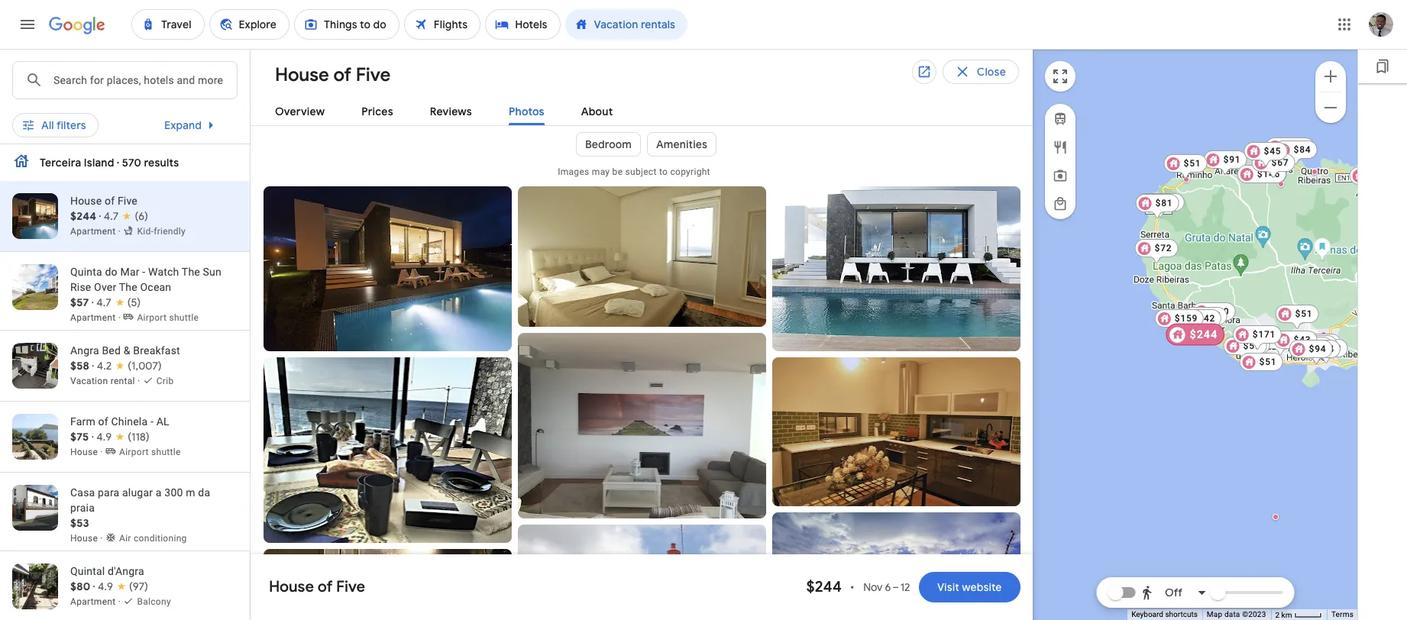 Task type: describe. For each thing, give the bounding box(es) containing it.
filters for all filters
[[56, 118, 86, 132]]

· inside "farm of chinela - al $75 ·"
[[92, 430, 94, 444]]

close button
[[943, 60, 1019, 84]]

$94
[[1310, 344, 1327, 355]]

all for all filters
[[41, 118, 54, 132]]

alugar
[[122, 487, 153, 499]]

casa h'a vista image
[[1273, 514, 1279, 520]]

photo 8 image
[[518, 525, 766, 621]]

$72
[[1155, 243, 1173, 254]]

· inside the angra bed & breakfast $58 ·
[[92, 359, 94, 373]]

bedroom
[[585, 138, 632, 151]]

$304 link
[[1239, 165, 1288, 183]]

$67
[[1272, 157, 1290, 168]]

filters for all filters (1)
[[56, 114, 86, 128]]

photo 3 image
[[772, 186, 1021, 352]]

by
[[706, 114, 718, 128]]

$67 link
[[1252, 154, 1296, 180]]

kid-friendly
[[137, 226, 186, 237]]

$84
[[1294, 144, 1312, 155]]

1 vertical spatial $142
[[1193, 313, 1216, 324]]

sun
[[203, 266, 222, 278]]

amenities inside popup button
[[572, 114, 624, 128]]

do
[[105, 266, 118, 278]]

guest rating button
[[332, 109, 448, 133]]

(118)
[[128, 430, 149, 444]]

balcony
[[137, 597, 171, 608]]

off button
[[1138, 575, 1212, 611]]

d'angra
[[108, 566, 144, 578]]

close
[[977, 65, 1007, 79]]

· inside quintal d'angra $80 ·
[[93, 580, 95, 594]]

km
[[1282, 611, 1293, 619]]

price
[[145, 114, 171, 128]]

airport for (118)
[[119, 447, 149, 458]]

expand
[[164, 118, 202, 132]]

(1,007)
[[128, 359, 162, 373]]

$94 link
[[1290, 340, 1333, 358]]

apartment · for $57
[[70, 313, 123, 323]]

of inside "farm of chinela - al $75 ·"
[[98, 416, 108, 428]]

filters form
[[12, 49, 744, 154]]

nov
[[864, 581, 883, 595]]

1 vertical spatial house of five
[[269, 578, 365, 597]]

Search for places, hotels and more text field
[[53, 62, 237, 99]]

algar do carvão image
[[1314, 238, 1332, 262]]

type
[[276, 114, 300, 128]]

open in new tab image
[[917, 65, 932, 79]]

©2023
[[1243, 611, 1267, 619]]

$58 inside the angra bed & breakfast $58 ·
[[70, 359, 89, 373]]

zoom out map image
[[1322, 98, 1340, 117]]

quinta da nasce água image
[[1321, 332, 1327, 338]]

rise
[[70, 281, 91, 293]]

4.9 out of 5 stars from 118 reviews image
[[96, 430, 149, 445]]

$45
[[1264, 146, 1282, 157]]

300
[[165, 487, 183, 499]]

five inside the house of five $244 ·
[[118, 195, 138, 207]]

photo 4 image
[[518, 333, 766, 519]]

$80 inside quintal d'angra $80 ·
[[70, 580, 90, 594]]

$146 link
[[1238, 165, 1287, 183]]

$42 link
[[1175, 311, 1219, 337]]

Check-in text field
[[342, 60, 433, 96]]

view larger map image
[[1052, 67, 1070, 86]]

casa do moledo - outeiro - cookies al rral nº802 modern chalet very private image
[[1279, 181, 1285, 187]]

air
[[119, 533, 131, 544]]

vacation rental ·
[[70, 376, 143, 387]]

4.7 out of 5 stars from 5 reviews image
[[96, 295, 141, 310]]

photo 1 image
[[263, 186, 512, 352]]

$72 link
[[1135, 239, 1179, 265]]

map data ©2023
[[1207, 611, 1267, 619]]

$84 link
[[1274, 141, 1318, 167]]

· inside quinta do mar - watch the sun rise over the ocean $57 ·
[[92, 296, 94, 310]]

shuttle for (118)
[[151, 447, 181, 458]]

house · for air conditioning
[[70, 533, 105, 544]]

4.7 out of 5 stars from 6 reviews image
[[104, 209, 148, 224]]

house of five inside heading
[[275, 63, 391, 86]]

rooms button
[[454, 109, 540, 133]]

2 vertical spatial five
[[336, 578, 365, 597]]

amenities button
[[647, 126, 717, 163]]

$53
[[70, 517, 89, 530]]

house · for airport shuttle
[[70, 447, 105, 458]]

house of five heading
[[263, 61, 391, 87]]

al
[[156, 416, 169, 428]]

- for (118)
[[151, 416, 154, 428]]

$243 link
[[1172, 326, 1221, 344]]

para
[[98, 487, 120, 499]]

(1)
[[89, 114, 101, 128]]

crib
[[156, 376, 174, 387]]

all filters button
[[12, 107, 98, 144]]

angra
[[70, 345, 99, 357]]

$91
[[1224, 154, 1241, 165]]

(97)
[[129, 580, 148, 594]]

0 vertical spatial $142 link
[[1266, 138, 1315, 164]]

$304
[[1259, 169, 1282, 180]]

casa
[[70, 487, 95, 499]]

all for all filters (1)
[[41, 114, 54, 128]]

amenities button
[[546, 109, 650, 133]]

$112 link
[[1136, 193, 1186, 219]]

bedroom button
[[576, 126, 641, 163]]

main menu image
[[18, 15, 37, 34]]

1 vertical spatial $142 link
[[1173, 310, 1222, 336]]

overview
[[275, 105, 325, 118]]

island · 570
[[84, 156, 141, 170]]

rating
[[391, 114, 422, 128]]

property
[[229, 114, 274, 128]]

2 km
[[1276, 611, 1295, 619]]

4.9 out of 5 stars from 97 reviews image
[[98, 579, 148, 595]]

$43 link
[[1274, 331, 1318, 357]]

$86 link
[[1298, 334, 1342, 360]]

(5)
[[127, 296, 141, 310]]

$86
[[1318, 338, 1335, 348]]

terceira island · 570 results
[[40, 156, 179, 170]]

quinta rico image
[[1312, 169, 1318, 175]]

$244 link
[[1166, 324, 1226, 346]]

$81 link
[[1136, 194, 1180, 220]]

quintal
[[70, 566, 105, 578]]

- for (5)
[[142, 266, 145, 278]]

property type button
[[203, 109, 326, 133]]

chinela
[[111, 416, 148, 428]]

of inside heading
[[334, 63, 352, 86]]

$57 inside quinta do mar - watch the sun rise over the ocean $57 ·
[[70, 296, 89, 310]]



Task type: vqa. For each thing, say whether or not it's contained in the screenshot.
1000 ft button
no



Task type: locate. For each thing, give the bounding box(es) containing it.
· left 4.7 out of 5 stars from 5 reviews image
[[92, 296, 94, 310]]

$159 link
[[1155, 310, 1205, 328]]

of inside the house of five $244 ·
[[105, 195, 115, 207]]

4.9 right the $75
[[96, 430, 112, 444]]

house of five $244 ·
[[70, 195, 138, 223]]

of
[[334, 63, 352, 86], [105, 195, 115, 207], [98, 416, 108, 428], [318, 578, 333, 597]]

friendly
[[154, 226, 186, 237]]

1 vertical spatial apartment ·
[[70, 313, 123, 323]]

$127
[[1312, 344, 1335, 355]]

4.7 for $244
[[104, 209, 119, 223]]

$57
[[70, 296, 89, 310], [1204, 311, 1222, 322], [1195, 315, 1212, 326], [1244, 341, 1261, 352]]

-
[[142, 266, 145, 278], [151, 416, 154, 428]]

1 vertical spatial 4.9
[[98, 580, 113, 594]]

data
[[1225, 611, 1241, 619]]

0 vertical spatial airport
[[137, 313, 167, 323]]

house · down $53
[[70, 533, 105, 544]]

1 horizontal spatial $244
[[807, 578, 842, 597]]

apartment · down the house of five $244 ·
[[70, 226, 123, 237]]

1 vertical spatial five
[[118, 195, 138, 207]]

keyboard
[[1132, 611, 1164, 619]]

0 vertical spatial airport shuttle
[[137, 313, 199, 323]]

4.7 for $57
[[96, 296, 111, 310]]

all inside button
[[41, 118, 54, 132]]

$244 inside the house of five $244 ·
[[70, 209, 96, 223]]

2 all from the top
[[41, 118, 54, 132]]

· right the $75
[[92, 430, 94, 444]]

$39 link
[[1175, 311, 1219, 337]]

2 filters from the top
[[56, 118, 86, 132]]

filters inside button
[[56, 118, 86, 132]]

results
[[144, 156, 179, 170]]

apartment · down quintal d'angra $80 ·
[[70, 597, 123, 608]]

1 horizontal spatial $58
[[1325, 343, 1342, 354]]

airport shuttle down ocean
[[137, 313, 199, 323]]

•
[[851, 581, 855, 595]]

&
[[124, 345, 130, 357]]

0 vertical spatial house
[[275, 63, 329, 86]]

2 vertical spatial $244
[[807, 578, 842, 597]]

1 vertical spatial $58
[[70, 359, 89, 373]]

over
[[94, 281, 116, 293]]

photos
[[509, 105, 545, 118]]

0 vertical spatial $80
[[1314, 339, 1332, 350]]

1 horizontal spatial $142 link
[[1266, 138, 1315, 164]]

4.2
[[97, 359, 112, 373]]

airport down (5) at left
[[137, 313, 167, 323]]

terms
[[1332, 611, 1354, 619]]

all filters (1)
[[41, 114, 101, 128]]

· left 4.7 out of 5 stars from 6 reviews image
[[99, 209, 101, 223]]

$58 link
[[1305, 339, 1348, 365]]

4.2 out of 5 stars from 1,007 reviews image
[[97, 358, 162, 374]]

house of five
[[275, 63, 391, 86], [269, 578, 365, 597]]

five
[[356, 63, 391, 86], [118, 195, 138, 207], [336, 578, 365, 597]]

1 vertical spatial airport shuttle
[[119, 447, 181, 458]]

1 vertical spatial house ·
[[70, 533, 105, 544]]

$144
[[1312, 344, 1335, 355]]

4.9 inside image
[[96, 430, 112, 444]]

0 vertical spatial apartment ·
[[70, 226, 123, 237]]

(6)
[[135, 209, 148, 223]]

$80
[[1314, 339, 1332, 350], [70, 580, 90, 594]]

property type
[[229, 114, 300, 128]]

1 vertical spatial the
[[119, 281, 137, 293]]

photo 5 image
[[263, 358, 512, 543]]

conditioning
[[134, 533, 187, 544]]

guest rating
[[358, 114, 422, 128]]

terms link
[[1332, 611, 1354, 619]]

apartment · for $80
[[70, 597, 123, 608]]

$244 inside $244 link
[[1190, 328, 1218, 341]]

da
[[198, 487, 210, 499]]

· left 4.2
[[92, 359, 94, 373]]

airport
[[137, 313, 167, 323], [119, 447, 149, 458]]

$243
[[1192, 329, 1215, 340]]

airport down (118)
[[119, 447, 149, 458]]

1 vertical spatial $244
[[1190, 328, 1218, 341]]

4.9 for chinela
[[96, 430, 112, 444]]

bed
[[102, 345, 121, 357]]

prices
[[362, 105, 393, 118]]

shortcuts
[[1166, 611, 1198, 619]]

$58 inside map region
[[1325, 343, 1342, 354]]

4.9 down quintal
[[98, 580, 113, 594]]

photo 2 image
[[518, 186, 766, 327]]

0 horizontal spatial $58
[[70, 359, 89, 373]]

house inside the house of five $244 ·
[[70, 195, 102, 207]]

airport for (5)
[[137, 313, 167, 323]]

the
[[182, 266, 200, 278], [119, 281, 137, 293]]

filters
[[56, 114, 86, 128], [56, 118, 86, 132]]

1 vertical spatial amenities
[[656, 138, 708, 151]]

4.9 for $80
[[98, 580, 113, 594]]

2
[[1276, 611, 1280, 619]]

1 vertical spatial $80
[[70, 580, 90, 594]]

guest
[[358, 114, 389, 128]]

1 horizontal spatial -
[[151, 416, 154, 428]]

1 all from the top
[[41, 114, 54, 128]]

2 horizontal spatial $244
[[1190, 328, 1218, 341]]

$112
[[1156, 197, 1179, 208]]

- inside quinta do mar - watch the sun rise over the ocean $57 ·
[[142, 266, 145, 278]]

0 vertical spatial the
[[182, 266, 200, 278]]

0 horizontal spatial amenities
[[572, 114, 624, 128]]

casa do chafariz image
[[1184, 177, 1190, 183]]

quinta rico - house ii image
[[1312, 169, 1318, 175]]

$60
[[1213, 306, 1230, 317]]

1 horizontal spatial $142
[[1286, 141, 1309, 152]]

tab list containing overview
[[251, 92, 1033, 126]]

4.7 inside image
[[96, 296, 111, 310]]

angra bed & breakfast $58 ·
[[70, 345, 180, 373]]

$114
[[1276, 335, 1299, 345]]

$171 link
[[1233, 326, 1283, 352]]

five inside house of five heading
[[356, 63, 391, 86]]

all filters (1) button
[[12, 109, 113, 133]]

4.7 down over
[[96, 296, 111, 310]]

$127 link
[[1292, 340, 1341, 366]]

filters inside button
[[56, 114, 86, 128]]

photo 6 image
[[772, 358, 1021, 507]]

apartment with garden view image
[[1193, 332, 1199, 338]]

· inside the house of five $244 ·
[[99, 209, 101, 223]]

breakfast
[[133, 345, 180, 357]]

kid-
[[137, 226, 154, 237]]

$114 link
[[1256, 331, 1306, 357]]

all
[[41, 114, 54, 128], [41, 118, 54, 132]]

1 vertical spatial airport
[[119, 447, 149, 458]]

clear image
[[259, 70, 277, 88]]

$80 inside $80 "link"
[[1314, 339, 1332, 350]]

house
[[275, 63, 329, 86], [70, 195, 102, 207], [269, 578, 314, 597]]

visit
[[938, 581, 960, 595]]

sort by
[[682, 114, 718, 128]]

$43
[[1294, 335, 1312, 345]]

airport shuttle for (5)
[[137, 313, 199, 323]]

air conditioning
[[119, 533, 187, 544]]

0 vertical spatial $244
[[70, 209, 96, 223]]

0 vertical spatial -
[[142, 266, 145, 278]]

house ·
[[70, 447, 105, 458], [70, 533, 105, 544]]

2 km button
[[1271, 610, 1327, 621]]

0 vertical spatial 4.9
[[96, 430, 112, 444]]

quintal d'angra $80 ·
[[70, 566, 144, 594]]

reviews
[[430, 105, 472, 118]]

house inside heading
[[275, 63, 329, 86]]

sort by button
[[656, 109, 744, 133]]

1 house · from the top
[[70, 447, 105, 458]]

0 vertical spatial $142
[[1286, 141, 1309, 152]]

0 vertical spatial house of five
[[275, 63, 391, 86]]

0 vertical spatial house ·
[[70, 447, 105, 458]]

apartment · for $244
[[70, 226, 123, 237]]

0 horizontal spatial -
[[142, 266, 145, 278]]

4.7
[[104, 209, 119, 223], [96, 296, 111, 310]]

the left the sun
[[182, 266, 200, 278]]

map region
[[897, 0, 1408, 621]]

1 apartment · from the top
[[70, 226, 123, 237]]

0 horizontal spatial $142 link
[[1173, 310, 1222, 336]]

$146
[[1258, 169, 1281, 180]]

apartment ·
[[70, 226, 123, 237], [70, 313, 123, 323], [70, 597, 123, 608]]

$128 link
[[1171, 326, 1221, 344], [1172, 326, 1221, 345]]

expand button
[[146, 107, 238, 144]]

shuttle for (5)
[[169, 313, 199, 323]]

0 horizontal spatial $80
[[70, 580, 90, 594]]

terceira island · 570 results heading
[[40, 154, 179, 172]]

amenities up bedroom
[[572, 114, 624, 128]]

photo 7 image
[[772, 513, 1021, 621]]

zoom in map image
[[1322, 67, 1340, 85]]

2 vertical spatial apartment ·
[[70, 597, 123, 608]]

terceira
[[40, 156, 81, 170]]

visit website
[[938, 581, 1003, 595]]

rental ·
[[111, 376, 140, 387]]

casa para alugar a 300 m da praia $53
[[70, 487, 210, 530]]

0 vertical spatial shuttle
[[169, 313, 199, 323]]

0 horizontal spatial the
[[119, 281, 137, 293]]

shuttle down al
[[151, 447, 181, 458]]

0 vertical spatial five
[[356, 63, 391, 86]]

· down quintal
[[93, 580, 95, 594]]

$81
[[1156, 198, 1173, 209]]

$42
[[1195, 315, 1212, 326]]

- inside "farm of chinela - al $75 ·"
[[151, 416, 154, 428]]

- left al
[[151, 416, 154, 428]]

0 vertical spatial $58
[[1325, 343, 1342, 354]]

2 house · from the top
[[70, 533, 105, 544]]

4.7 inside image
[[104, 209, 119, 223]]

rooms
[[480, 114, 514, 128]]

1 horizontal spatial the
[[182, 266, 200, 278]]

$60 link
[[1193, 303, 1236, 329]]

4.9 inside image
[[98, 580, 113, 594]]

1 vertical spatial house
[[70, 195, 102, 207]]

1 vertical spatial 4.7
[[96, 296, 111, 310]]

shuttle down ocean
[[169, 313, 199, 323]]

all inside button
[[41, 114, 54, 128]]

3 apartment · from the top
[[70, 597, 123, 608]]

quinta do mar - watch the sun rise over the ocean $57 ·
[[70, 266, 222, 310]]

1 vertical spatial shuttle
[[151, 447, 181, 458]]

0 horizontal spatial $244
[[70, 209, 96, 223]]

amenities down sort
[[656, 138, 708, 151]]

0 horizontal spatial $142
[[1193, 313, 1216, 324]]

airport shuttle for (118)
[[119, 447, 181, 458]]

$80 link
[[1294, 336, 1338, 361]]

quinta
[[70, 266, 102, 278]]

1 filters from the top
[[56, 114, 86, 128]]

m
[[186, 487, 195, 499]]

2 apartment · from the top
[[70, 313, 123, 323]]

1 vertical spatial -
[[151, 416, 154, 428]]

0 vertical spatial 4.7
[[104, 209, 119, 223]]

sort
[[682, 114, 703, 128]]

house · down the $75
[[70, 447, 105, 458]]

airport shuttle down (118)
[[119, 447, 181, 458]]

the down mar at top left
[[119, 281, 137, 293]]

tab list
[[251, 92, 1033, 126]]

apartment · down 4.7 out of 5 stars from 5 reviews image
[[70, 313, 123, 323]]

4.7 left (6)
[[104, 209, 119, 223]]

1 horizontal spatial amenities
[[656, 138, 708, 151]]

- right mar at top left
[[142, 266, 145, 278]]

1 horizontal spatial $80
[[1314, 339, 1332, 350]]

2 vertical spatial house
[[269, 578, 314, 597]]

keyboard shortcuts
[[1132, 611, 1198, 619]]

0 vertical spatial amenities
[[572, 114, 624, 128]]

amenities inside button
[[656, 138, 708, 151]]



